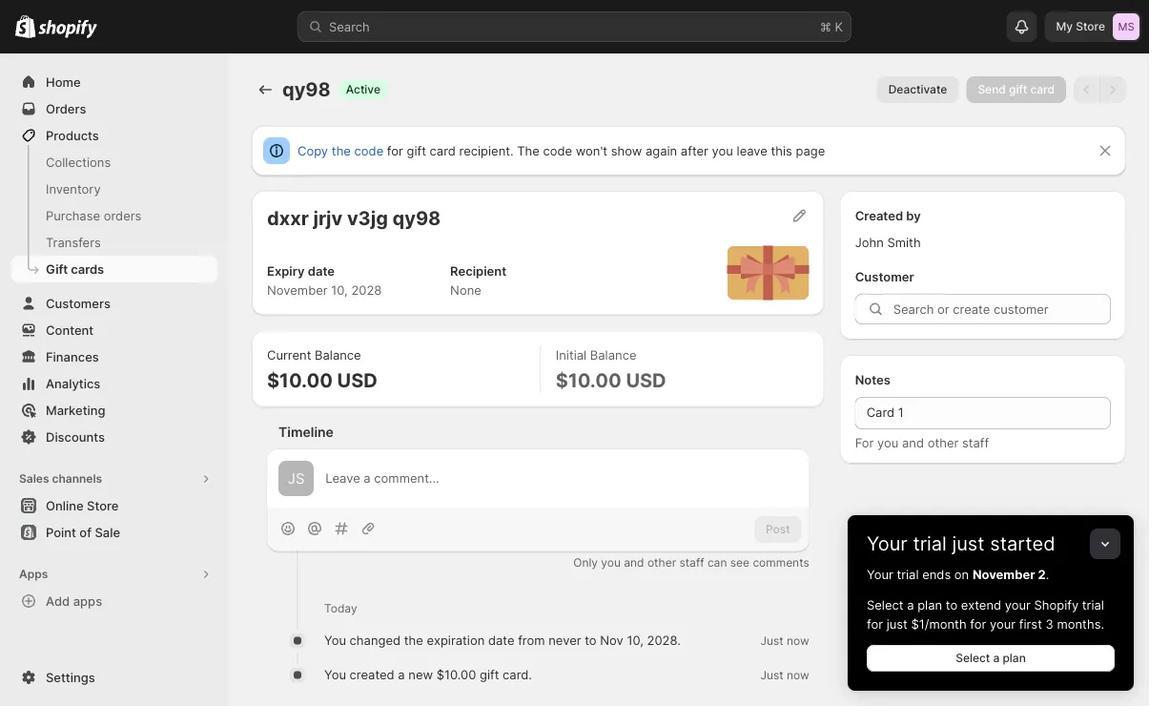 Task type: describe. For each thing, give the bounding box(es) containing it.
marketing
[[46, 403, 105, 418]]

just for you changed the expiration date from never to nov 10, 2028.
[[761, 634, 784, 648]]

trial inside the select a plan to extend your shopify trial for just $1/month for your first 3 months.
[[1083, 597, 1105, 612]]

purchase orders
[[46, 208, 142, 223]]

ends
[[923, 567, 952, 582]]

shopify
[[1035, 597, 1080, 612]]

point
[[46, 525, 76, 540]]

copy the code button
[[286, 137, 395, 164]]

you for for you and other staff
[[878, 435, 899, 450]]

just inside the select a plan to extend your shopify trial for just $1/month for your first 3 months.
[[887, 616, 908, 631]]

new
[[409, 668, 433, 683]]

created by
[[856, 208, 922, 223]]

1 horizontal spatial the
[[404, 633, 424, 648]]

store for online store
[[87, 498, 119, 513]]

0 horizontal spatial the
[[332, 143, 351, 158]]

online store button
[[0, 492, 229, 519]]

your trial just started element
[[848, 565, 1135, 691]]

your trial ends on november 2 .
[[867, 567, 1050, 582]]

the
[[517, 143, 540, 158]]

by
[[907, 208, 922, 223]]

initial balance $10.00 usd
[[556, 348, 667, 392]]

created
[[856, 208, 904, 223]]

a for select a plan to extend your shopify trial for just $1/month for your first 3 months.
[[908, 597, 915, 612]]

Add a note text field
[[856, 397, 1112, 429]]

home
[[46, 74, 81, 89]]

page
[[796, 143, 826, 158]]

inventory
[[46, 181, 101, 196]]

won't
[[576, 143, 608, 158]]

inventory link
[[11, 176, 218, 202]]

none
[[451, 283, 482, 298]]

my
[[1057, 20, 1074, 33]]

apps
[[19, 567, 48, 581]]

products
[[46, 128, 99, 143]]

⌘ k
[[821, 19, 844, 34]]

your trial just started button
[[848, 515, 1135, 555]]

balance for current balance $10.00 usd
[[315, 348, 361, 363]]

show
[[611, 143, 643, 158]]

usd for current balance $10.00 usd
[[337, 368, 378, 392]]

v3jg
[[347, 206, 388, 230]]

marketing link
[[11, 397, 218, 424]]

november inside your trial just started element
[[973, 567, 1036, 582]]

shopify image
[[38, 20, 98, 39]]

from
[[518, 633, 545, 648]]

gift cards link
[[11, 256, 218, 282]]

add apps
[[46, 594, 102, 608]]

apps
[[73, 594, 102, 608]]

trial for ends
[[897, 567, 919, 582]]

send
[[979, 83, 1007, 96]]

dxxr
[[267, 206, 309, 230]]

avatar with initials j s image
[[279, 461, 314, 496]]

0 horizontal spatial card
[[430, 143, 456, 158]]

only
[[574, 556, 598, 569]]

to inside the select a plan to extend your shopify trial for just $1/month for your first 3 months.
[[946, 597, 958, 612]]

discounts link
[[11, 424, 218, 450]]

select a plan link
[[867, 645, 1116, 672]]

post
[[766, 522, 791, 536]]

usd for initial balance $10.00 usd
[[626, 368, 667, 392]]

for you and other staff
[[856, 435, 990, 450]]

expiration
[[427, 633, 485, 648]]

$1/month
[[912, 616, 967, 631]]

⌘
[[821, 19, 832, 34]]

today
[[324, 601, 357, 615]]

online
[[46, 498, 84, 513]]

Leave a comment... text field
[[326, 469, 798, 488]]

next image
[[1104, 80, 1123, 99]]

1 horizontal spatial $10.00
[[437, 668, 477, 683]]

analytics
[[46, 376, 100, 391]]

timeline
[[279, 424, 334, 440]]

months.
[[1058, 616, 1105, 631]]

home link
[[11, 69, 218, 95]]

smith
[[888, 235, 922, 250]]

apps button
[[11, 561, 218, 588]]

gift cards
[[46, 261, 104, 276]]

you for you created a new $10.00 gift card.
[[324, 668, 346, 683]]

customers
[[46, 296, 111, 311]]

dxxr jrjv v3jg qy98 button
[[267, 206, 441, 230]]

content link
[[11, 317, 218, 344]]

2028.
[[648, 633, 681, 648]]

2028
[[352, 283, 382, 298]]

your for your trial ends on november 2 .
[[867, 567, 894, 582]]

send gift card
[[979, 83, 1055, 96]]

other for for
[[928, 435, 959, 450]]

finances link
[[11, 344, 218, 370]]

never
[[549, 633, 582, 648]]

this
[[772, 143, 793, 158]]

again
[[646, 143, 678, 158]]

now for you changed the expiration date from never to nov 10, 2028.
[[787, 634, 810, 648]]

balance for initial balance $10.00 usd
[[591, 348, 637, 363]]

sales channels
[[19, 472, 102, 486]]

recipient none
[[451, 264, 507, 298]]

gift
[[46, 261, 68, 276]]

and for only
[[624, 556, 645, 569]]

now for you created a new $10.00 gift card.
[[787, 668, 810, 682]]

sale
[[95, 525, 120, 540]]

10, inside expiry date november 10, 2028
[[331, 283, 348, 298]]

plan for select a plan
[[1003, 651, 1027, 665]]

copy
[[298, 143, 328, 158]]

point of sale link
[[11, 519, 218, 546]]



Task type: vqa. For each thing, say whether or not it's contained in the screenshot.
2nd list from left
no



Task type: locate. For each thing, give the bounding box(es) containing it.
2 horizontal spatial $10.00
[[556, 368, 622, 392]]

2 just now from the top
[[761, 668, 810, 682]]

1 balance from the left
[[315, 348, 361, 363]]

0 horizontal spatial november
[[267, 283, 328, 298]]

1 usd from the left
[[337, 368, 378, 392]]

current
[[267, 348, 311, 363]]

finances
[[46, 349, 99, 364]]

0 horizontal spatial code
[[355, 143, 384, 158]]

staff for for you and other staff
[[963, 435, 990, 450]]

shopify image
[[15, 15, 36, 38]]

1 vertical spatial qy98
[[393, 206, 441, 230]]

0 vertical spatial other
[[928, 435, 959, 450]]

collections
[[46, 155, 111, 169]]

staff down card 1 "text field"
[[963, 435, 990, 450]]

1 vertical spatial november
[[973, 567, 1036, 582]]

2 vertical spatial trial
[[1083, 597, 1105, 612]]

the up the new
[[404, 633, 424, 648]]

just up on
[[953, 532, 985, 555]]

your up your trial ends on november 2 .
[[867, 532, 908, 555]]

10, right nov
[[627, 633, 644, 648]]

1 vertical spatial to
[[585, 633, 597, 648]]

my store
[[1057, 20, 1106, 33]]

send gift card button
[[967, 76, 1067, 103]]

1 now from the top
[[787, 634, 810, 648]]

plan for select a plan to extend your shopify trial for just $1/month for your first 3 months.
[[918, 597, 943, 612]]

code right copy
[[355, 143, 384, 158]]

code right the
[[543, 143, 573, 158]]

on
[[955, 567, 970, 582]]

plan down "first"
[[1003, 651, 1027, 665]]

gift right send
[[1010, 83, 1028, 96]]

0 vertical spatial trial
[[914, 532, 947, 555]]

1 horizontal spatial a
[[908, 597, 915, 612]]

1 horizontal spatial to
[[946, 597, 958, 612]]

transfers link
[[11, 229, 218, 256]]

deactivate
[[889, 83, 948, 96]]

jrjv
[[313, 206, 343, 230]]

0 horizontal spatial and
[[624, 556, 645, 569]]

date right expiry
[[308, 264, 335, 279]]

created
[[350, 668, 395, 683]]

0 horizontal spatial for
[[387, 143, 404, 158]]

1 code from the left
[[355, 143, 384, 158]]

for
[[387, 143, 404, 158], [867, 616, 884, 631], [971, 616, 987, 631]]

1 vertical spatial card
[[430, 143, 456, 158]]

store inside button
[[87, 498, 119, 513]]

1 horizontal spatial qy98
[[393, 206, 441, 230]]

add
[[46, 594, 70, 608]]

$10.00 inside initial balance $10.00 usd
[[556, 368, 622, 392]]

trial left ends at bottom
[[897, 567, 919, 582]]

0 vertical spatial 10,
[[331, 283, 348, 298]]

collections link
[[11, 149, 218, 176]]

1 horizontal spatial plan
[[1003, 651, 1027, 665]]

0 vertical spatial your
[[867, 532, 908, 555]]

usd inside current balance $10.00 usd
[[337, 368, 378, 392]]

0 vertical spatial now
[[787, 634, 810, 648]]

staff for only you and other staff can see comments
[[680, 556, 705, 569]]

you right the for
[[878, 435, 899, 450]]

a down the select a plan to extend your shopify trial for just $1/month for your first 3 months.
[[994, 651, 1000, 665]]

1 vertical spatial gift
[[407, 143, 427, 158]]

expiry date november 10, 2028
[[267, 264, 382, 298]]

1 horizontal spatial staff
[[963, 435, 990, 450]]

changed
[[350, 633, 401, 648]]

your
[[1006, 597, 1032, 612], [991, 616, 1016, 631]]

current balance $10.00 usd
[[267, 348, 378, 392]]

1 vertical spatial just
[[887, 616, 908, 631]]

10, left 2028
[[331, 283, 348, 298]]

1 horizontal spatial store
[[1077, 20, 1106, 33]]

0 horizontal spatial store
[[87, 498, 119, 513]]

customers link
[[11, 290, 218, 317]]

select for select a plan
[[956, 651, 991, 665]]

and
[[903, 435, 925, 450], [624, 556, 645, 569]]

you for only you and other staff can see comments
[[602, 556, 621, 569]]

$10.00 for current balance $10.00 usd
[[267, 368, 333, 392]]

0 horizontal spatial plan
[[918, 597, 943, 612]]

your for your trial just started
[[867, 532, 908, 555]]

your left ends at bottom
[[867, 567, 894, 582]]

$10.00 for initial balance $10.00 usd
[[556, 368, 622, 392]]

november down expiry
[[267, 283, 328, 298]]

select down your trial ends on november 2 .
[[867, 597, 904, 612]]

0 vertical spatial date
[[308, 264, 335, 279]]

your up "first"
[[1006, 597, 1032, 612]]

balance inside initial balance $10.00 usd
[[591, 348, 637, 363]]

staff left can
[[680, 556, 705, 569]]

analytics link
[[11, 370, 218, 397]]

a for select a plan
[[994, 651, 1000, 665]]

1 your from the top
[[867, 532, 908, 555]]

extend
[[962, 597, 1002, 612]]

you for you changed the expiration date from never to nov 10, 2028.
[[324, 633, 346, 648]]

balance right initial
[[591, 348, 637, 363]]

$10.00 down the expiration
[[437, 668, 477, 683]]

2 horizontal spatial for
[[971, 616, 987, 631]]

just for you created a new $10.00 gift card.
[[761, 668, 784, 682]]

1 horizontal spatial balance
[[591, 348, 637, 363]]

first
[[1020, 616, 1043, 631]]

select a plan
[[956, 651, 1027, 665]]

0 vertical spatial and
[[903, 435, 925, 450]]

previous image
[[1078, 80, 1097, 99]]

0 vertical spatial card
[[1031, 83, 1055, 96]]

0 horizontal spatial balance
[[315, 348, 361, 363]]

started
[[991, 532, 1056, 555]]

1 horizontal spatial for
[[867, 616, 884, 631]]

0 horizontal spatial you
[[602, 556, 621, 569]]

0 vertical spatial you
[[324, 633, 346, 648]]

gift
[[1010, 83, 1028, 96], [407, 143, 427, 158], [480, 668, 500, 683]]

0 horizontal spatial to
[[585, 633, 597, 648]]

a
[[908, 597, 915, 612], [994, 651, 1000, 665], [398, 668, 405, 683]]

notes
[[856, 372, 891, 387]]

1 vertical spatial staff
[[680, 556, 705, 569]]

dxxr jrjv v3jg qy98
[[267, 206, 441, 230]]

store up sale
[[87, 498, 119, 513]]

transfers
[[46, 235, 101, 250]]

a inside the select a plan to extend your shopify trial for just $1/month for your first 3 months.
[[908, 597, 915, 612]]

1 you from the top
[[324, 633, 346, 648]]

card left previous image
[[1031, 83, 1055, 96]]

0 vertical spatial plan
[[918, 597, 943, 612]]

select inside the select a plan to extend your shopify trial for just $1/month for your first 3 months.
[[867, 597, 904, 612]]

other left can
[[648, 556, 677, 569]]

discounts
[[46, 429, 105, 444]]

1 horizontal spatial and
[[903, 435, 925, 450]]

other down card 1 "text field"
[[928, 435, 959, 450]]

you left created
[[324, 668, 346, 683]]

1 just now from the top
[[761, 634, 810, 648]]

1 vertical spatial store
[[87, 498, 119, 513]]

2 vertical spatial you
[[602, 556, 621, 569]]

your inside dropdown button
[[867, 532, 908, 555]]

a left the new
[[398, 668, 405, 683]]

k
[[836, 19, 844, 34]]

date inside expiry date november 10, 2028
[[308, 264, 335, 279]]

1 horizontal spatial just
[[953, 532, 985, 555]]

2 usd from the left
[[626, 368, 667, 392]]

gift left card.
[[480, 668, 500, 683]]

0 horizontal spatial qy98
[[282, 78, 331, 101]]

online store
[[46, 498, 119, 513]]

card inside button
[[1031, 83, 1055, 96]]

you
[[712, 143, 734, 158], [878, 435, 899, 450], [602, 556, 621, 569]]

customer
[[856, 269, 915, 284]]

nov
[[601, 633, 624, 648]]

2 horizontal spatial gift
[[1010, 83, 1028, 96]]

0 vertical spatial staff
[[963, 435, 990, 450]]

0 horizontal spatial staff
[[680, 556, 705, 569]]

0 vertical spatial you
[[712, 143, 734, 158]]

you right after
[[712, 143, 734, 158]]

0 horizontal spatial just
[[887, 616, 908, 631]]

purchase orders link
[[11, 202, 218, 229]]

0 vertical spatial store
[[1077, 20, 1106, 33]]

1 vertical spatial your
[[991, 616, 1016, 631]]

select down the select a plan to extend your shopify trial for just $1/month for your first 3 months.
[[956, 651, 991, 665]]

1 horizontal spatial you
[[712, 143, 734, 158]]

0 horizontal spatial usd
[[337, 368, 378, 392]]

0 horizontal spatial a
[[398, 668, 405, 683]]

staff
[[963, 435, 990, 450], [680, 556, 705, 569]]

recipient.
[[460, 143, 514, 158]]

$10.00 down initial
[[556, 368, 622, 392]]

settings
[[46, 670, 95, 685]]

a up $1/month
[[908, 597, 915, 612]]

0 horizontal spatial 10,
[[331, 283, 348, 298]]

gift inside button
[[1010, 83, 1028, 96]]

search
[[329, 19, 370, 34]]

john
[[856, 235, 884, 250]]

2 code from the left
[[543, 143, 573, 158]]

just now for you created a new $10.00 gift card.
[[761, 668, 810, 682]]

november inside expiry date november 10, 2028
[[267, 283, 328, 298]]

to
[[946, 597, 958, 612], [585, 633, 597, 648]]

plan inside the select a plan to extend your shopify trial for just $1/month for your first 3 months.
[[918, 597, 943, 612]]

1 vertical spatial you
[[878, 435, 899, 450]]

you changed the expiration date from never to nov 10, 2028.
[[324, 633, 681, 648]]

can
[[708, 556, 728, 569]]

1 vertical spatial the
[[404, 633, 424, 648]]

expiry
[[267, 264, 305, 279]]

1 horizontal spatial date
[[489, 633, 515, 648]]

of
[[80, 525, 92, 540]]

trial
[[914, 532, 947, 555], [897, 567, 919, 582], [1083, 597, 1105, 612]]

the
[[332, 143, 351, 158], [404, 633, 424, 648]]

1 vertical spatial other
[[648, 556, 677, 569]]

select a plan to extend your shopify trial for just $1/month for your first 3 months.
[[867, 597, 1105, 631]]

date left from
[[489, 633, 515, 648]]

for down extend
[[971, 616, 987, 631]]

gift left recipient.
[[407, 143, 427, 158]]

online store link
[[11, 492, 218, 519]]

1 vertical spatial you
[[324, 668, 346, 683]]

now
[[787, 634, 810, 648], [787, 668, 810, 682]]

sales
[[19, 472, 49, 486]]

other for only
[[648, 556, 677, 569]]

2 horizontal spatial you
[[878, 435, 899, 450]]

date
[[308, 264, 335, 279], [489, 633, 515, 648]]

other
[[928, 435, 959, 450], [648, 556, 677, 569]]

your left "first"
[[991, 616, 1016, 631]]

1 vertical spatial trial
[[897, 567, 919, 582]]

code
[[355, 143, 384, 158], [543, 143, 573, 158]]

1 vertical spatial and
[[624, 556, 645, 569]]

0 horizontal spatial other
[[648, 556, 677, 569]]

point of sale
[[46, 525, 120, 540]]

add apps button
[[11, 588, 218, 615]]

$10.00 inside current balance $10.00 usd
[[267, 368, 333, 392]]

0 horizontal spatial $10.00
[[267, 368, 333, 392]]

0 horizontal spatial date
[[308, 264, 335, 279]]

0 vertical spatial your
[[1006, 597, 1032, 612]]

trial for just
[[914, 532, 947, 555]]

my store image
[[1114, 13, 1140, 40]]

recipient
[[451, 264, 507, 279]]

0 vertical spatial the
[[332, 143, 351, 158]]

1 horizontal spatial card
[[1031, 83, 1055, 96]]

usd inside initial balance $10.00 usd
[[626, 368, 667, 392]]

2 you from the top
[[324, 668, 346, 683]]

qy98 left active
[[282, 78, 331, 101]]

just left $1/month
[[887, 616, 908, 631]]

1 vertical spatial just now
[[761, 668, 810, 682]]

qy98 right v3jg
[[393, 206, 441, 230]]

channels
[[52, 472, 102, 486]]

just now for you changed the expiration date from never to nov 10, 2028.
[[761, 634, 810, 648]]

$10.00 down current
[[267, 368, 333, 392]]

you
[[324, 633, 346, 648], [324, 668, 346, 683]]

november down started at the bottom right of the page
[[973, 567, 1036, 582]]

1 horizontal spatial november
[[973, 567, 1036, 582]]

copy the code for gift card recipient. the code won't show again after you leave this page
[[298, 143, 826, 158]]

and right the for
[[903, 435, 925, 450]]

you right only
[[602, 556, 621, 569]]

trial up ends at bottom
[[914, 532, 947, 555]]

2 now from the top
[[787, 668, 810, 682]]

0 vertical spatial select
[[867, 597, 904, 612]]

november
[[267, 283, 328, 298], [973, 567, 1036, 582]]

2 balance from the left
[[591, 348, 637, 363]]

2 vertical spatial gift
[[480, 668, 500, 683]]

1 horizontal spatial usd
[[626, 368, 667, 392]]

2 vertical spatial a
[[398, 668, 405, 683]]

0 horizontal spatial select
[[867, 597, 904, 612]]

balance right current
[[315, 348, 361, 363]]

initial
[[556, 348, 587, 363]]

1 horizontal spatial other
[[928, 435, 959, 450]]

card.
[[503, 668, 532, 683]]

store for my store
[[1077, 20, 1106, 33]]

to up $1/month
[[946, 597, 958, 612]]

0 vertical spatial just now
[[761, 634, 810, 648]]

and for for
[[903, 435, 925, 450]]

john smith
[[856, 235, 922, 250]]

orders
[[46, 101, 86, 116]]

0 vertical spatial just
[[953, 532, 985, 555]]

for up v3jg
[[387, 143, 404, 158]]

2 horizontal spatial a
[[994, 651, 1000, 665]]

1 vertical spatial now
[[787, 668, 810, 682]]

1 vertical spatial date
[[489, 633, 515, 648]]

2 just from the top
[[761, 668, 784, 682]]

0 vertical spatial gift
[[1010, 83, 1028, 96]]

Search or create customer text field
[[894, 294, 1112, 324]]

1 just from the top
[[761, 634, 784, 648]]

2 your from the top
[[867, 567, 894, 582]]

for left $1/month
[[867, 616, 884, 631]]

just inside dropdown button
[[953, 532, 985, 555]]

0 vertical spatial a
[[908, 597, 915, 612]]

.
[[1047, 567, 1050, 582]]

trial inside dropdown button
[[914, 532, 947, 555]]

1 vertical spatial just
[[761, 668, 784, 682]]

trial up months.
[[1083, 597, 1105, 612]]

0 vertical spatial to
[[946, 597, 958, 612]]

products link
[[11, 122, 218, 149]]

deactivate button
[[878, 76, 959, 103]]

$10.00
[[267, 368, 333, 392], [556, 368, 622, 392], [437, 668, 477, 683]]

2
[[1039, 567, 1047, 582]]

to left nov
[[585, 633, 597, 648]]

1 vertical spatial your
[[867, 567, 894, 582]]

select for select a plan to extend your shopify trial for just $1/month for your first 3 months.
[[867, 597, 904, 612]]

you down today
[[324, 633, 346, 648]]

0 vertical spatial qy98
[[282, 78, 331, 101]]

0 horizontal spatial gift
[[407, 143, 427, 158]]

just
[[761, 634, 784, 648], [761, 668, 784, 682]]

1 horizontal spatial select
[[956, 651, 991, 665]]

1 vertical spatial select
[[956, 651, 991, 665]]

1 horizontal spatial gift
[[480, 668, 500, 683]]

your trial just started
[[867, 532, 1056, 555]]

for
[[856, 435, 874, 450]]

1 vertical spatial a
[[994, 651, 1000, 665]]

balance inside current balance $10.00 usd
[[315, 348, 361, 363]]

store
[[1077, 20, 1106, 33], [87, 498, 119, 513]]

after
[[681, 143, 709, 158]]

and right only
[[624, 556, 645, 569]]

1 vertical spatial 10,
[[627, 633, 644, 648]]

store right my
[[1077, 20, 1106, 33]]

1 horizontal spatial code
[[543, 143, 573, 158]]

the right copy
[[332, 143, 351, 158]]

card left recipient.
[[430, 143, 456, 158]]

1 vertical spatial plan
[[1003, 651, 1027, 665]]

plan up $1/month
[[918, 597, 943, 612]]

purchase
[[46, 208, 100, 223]]

1 horizontal spatial 10,
[[627, 633, 644, 648]]

0 vertical spatial november
[[267, 283, 328, 298]]



